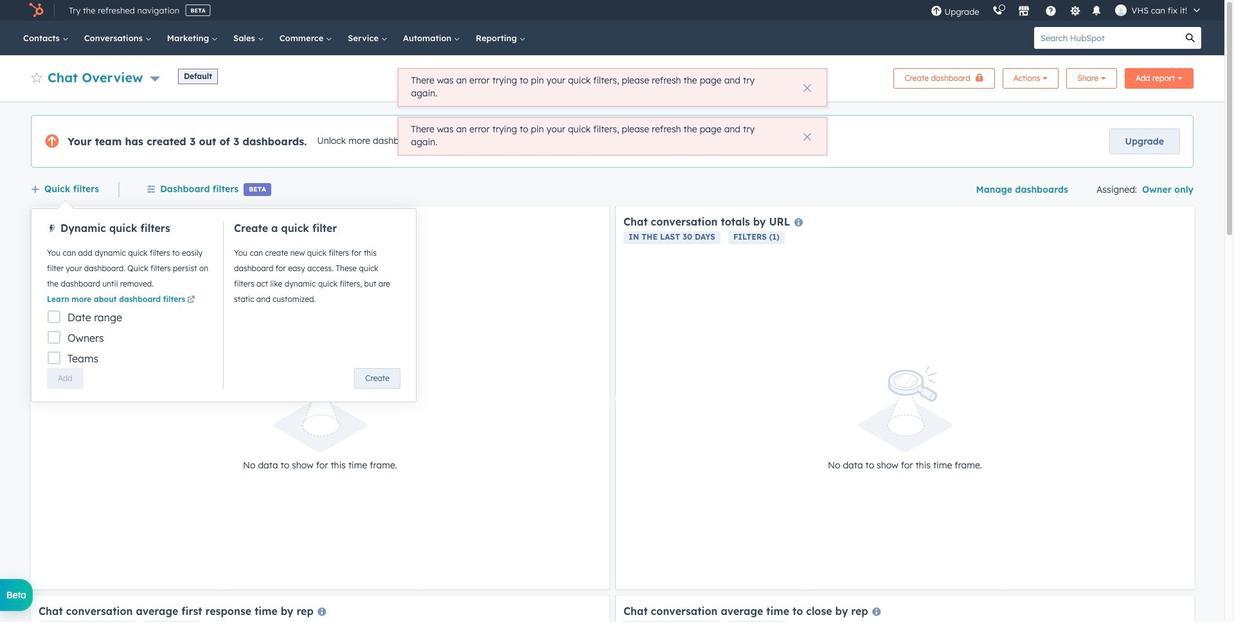 Task type: locate. For each thing, give the bounding box(es) containing it.
jer mill image
[[1115, 4, 1126, 16]]

banner
[[31, 64, 1194, 89]]

link opens in a new window image
[[187, 296, 195, 304]]

alert
[[398, 68, 827, 107], [398, 68, 827, 107], [398, 117, 827, 156], [398, 117, 827, 156]]

close image
[[803, 84, 811, 92], [803, 133, 811, 141], [803, 133, 811, 141]]

Search HubSpot search field
[[1034, 27, 1179, 49]]

menu
[[924, 0, 1209, 21]]

chat conversation totals by rep element
[[31, 206, 609, 589]]

chat conversation average first response time by rep element
[[31, 596, 609, 622]]



Task type: describe. For each thing, give the bounding box(es) containing it.
chat conversation average time to close by rep element
[[616, 596, 1194, 622]]

link opens in a new window image
[[187, 294, 195, 306]]

close image
[[803, 84, 811, 92]]

marketplaces image
[[1018, 6, 1029, 17]]

chat conversation totals by url element
[[616, 206, 1194, 589]]



Task type: vqa. For each thing, say whether or not it's contained in the screenshot.
the Chat conversation totals by rep element
yes



